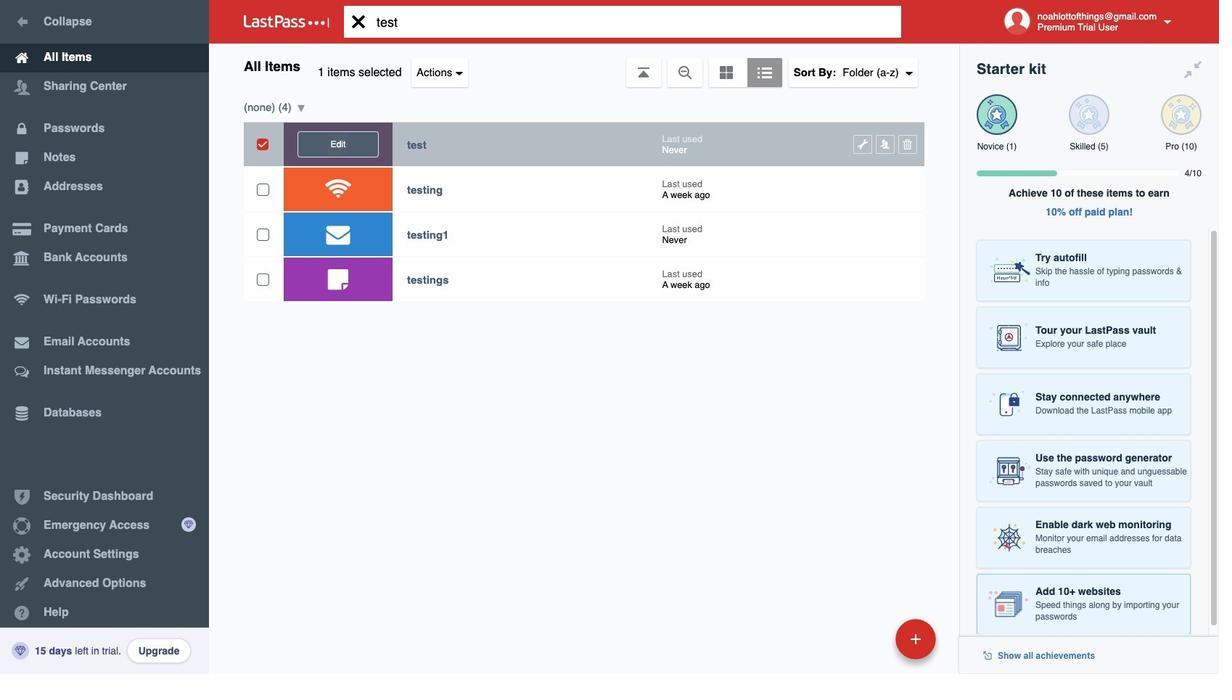 Task type: locate. For each thing, give the bounding box(es) containing it.
new item element
[[796, 618, 941, 660]]

main navigation navigation
[[0, 0, 209, 674]]

search my vault text field
[[344, 6, 924, 38]]

clear search image
[[344, 6, 373, 38]]

vault options navigation
[[209, 44, 959, 87]]

Search search field
[[344, 6, 924, 38]]



Task type: describe. For each thing, give the bounding box(es) containing it.
new item navigation
[[796, 615, 945, 674]]

lastpass image
[[244, 15, 329, 28]]



Task type: vqa. For each thing, say whether or not it's contained in the screenshot.
New item icon
no



